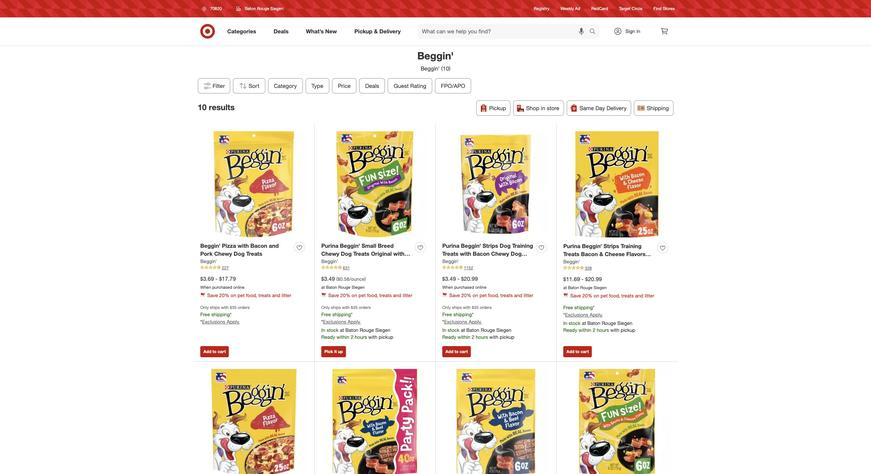 Task type: describe. For each thing, give the bounding box(es) containing it.
sign in
[[626, 28, 641, 34]]

ships for $20.99
[[452, 305, 462, 311]]

pick
[[325, 349, 333, 355]]

beggin' link for beggin' pizza with bacon and pork chewy dog treats
[[200, 258, 217, 265]]

to for $11.69
[[576, 349, 580, 355]]

free shipping * * exclusions apply. in stock at  baton rouge siegen ready within 2 hours with pickup
[[564, 305, 636, 333]]

original
[[371, 250, 392, 257]]

litter for purina beggin' strips training treats bacon & cheese flavors dog treats
[[645, 293, 655, 299]]

redcard
[[592, 6, 608, 11]]

same day delivery button
[[567, 101, 632, 116]]

treats up the $3.49 - $20.99 when purchased online
[[443, 250, 459, 257]]

when for $3.49
[[443, 285, 453, 290]]

treats for purina beggin' small breed chewy dog treats original with bacon - 6oz
[[380, 293, 392, 299]]

on for treats
[[352, 293, 357, 299]]

categories
[[227, 28, 256, 35]]

add to cart button for $3.49
[[443, 347, 471, 358]]

beggin' link for purina beggin' strips dog training treats with bacon chewy dog treats
[[443, 258, 459, 265]]

guest rating button
[[388, 78, 432, 94]]

dog inside purina beggin' strips training treats bacon & cheese flavors dog treats
[[564, 259, 575, 266]]

- for purina beggin' strips dog training treats with bacon chewy dog treats
[[458, 275, 460, 282]]

price button
[[332, 78, 357, 94]]

guest
[[394, 82, 409, 89]]

purina beggin' strips training treats bacon & cheese flavors dog treats link
[[564, 242, 655, 266]]

type
[[312, 82, 323, 89]]

purchased for $17.79
[[212, 285, 232, 290]]

stock for purina beggin' strips dog training treats with bacon chewy dog treats
[[448, 328, 460, 333]]

registry link
[[534, 6, 550, 12]]

litter for purina beggin' strips dog training treats with bacon chewy dog treats
[[524, 293, 534, 299]]

store
[[547, 105, 560, 112]]

with inside purina beggin' strips dog training treats with bacon chewy dog treats
[[460, 250, 472, 257]]

rating
[[410, 82, 426, 89]]

beggin' up the $3.49 - $20.99 when purchased online
[[443, 258, 459, 264]]

beggin' pizza with bacon and pork chewy dog treats link
[[200, 242, 291, 258]]

beggin' up (10)
[[418, 49, 454, 62]]

hours for purina beggin' strips dog training treats with bacon chewy dog treats
[[476, 335, 488, 340]]

purina beggin' small breed chewy dog treats original with bacon - 6oz
[[322, 242, 405, 265]]

add to cart for $3.49
[[446, 349, 468, 355]]

filter
[[213, 82, 225, 89]]

day
[[596, 105, 606, 112]]

on for chewy
[[231, 293, 236, 299]]

$35 for $0.58
[[351, 305, 358, 311]]

only ships with $35 orders free shipping * * exclusions apply. in stock at  baton rouge siegen ready within 2 hours with pickup for $0.58
[[322, 305, 394, 340]]

beggin' beggin' (10)
[[418, 49, 454, 72]]

beggin' inside purina beggin' strips dog training treats with bacon chewy dog treats
[[461, 242, 481, 249]]

pork
[[200, 250, 213, 257]]

to for $3.49
[[455, 349, 459, 355]]

baton rouge siegen
[[245, 6, 284, 11]]

chewy inside "purina beggin' small breed chewy dog treats original with bacon - 6oz"
[[322, 250, 340, 257]]

search button
[[587, 24, 603, 40]]

dog inside "purina beggin' small breed chewy dog treats original with bacon - 6oz"
[[341, 250, 352, 257]]

2 inside free shipping * * exclusions apply. in stock at  baton rouge siegen ready within 2 hours with pickup
[[593, 328, 596, 333]]

purina beggin' small breed chewy dog treats original with bacon - 6oz link
[[322, 242, 412, 265]]

- for purina beggin' strips training treats bacon & cheese flavors dog treats
[[582, 276, 584, 283]]

pet for bacon
[[480, 293, 487, 299]]

add for $11.69
[[567, 349, 575, 355]]

find
[[654, 6, 662, 11]]

food, for dog
[[246, 293, 257, 299]]

within inside free shipping * * exclusions apply. in stock at  baton rouge siegen ready within 2 hours with pickup
[[579, 328, 592, 333]]

circle
[[632, 6, 643, 11]]

shop in store
[[527, 105, 560, 112]]

when for $3.69
[[200, 285, 211, 290]]

with inside "purina beggin' small breed chewy dog treats original with bacon - 6oz"
[[394, 250, 405, 257]]

purina beggin' strips training treats bacon & cheese flavors dog treats
[[564, 243, 646, 266]]

save 20% on pet food, treats and litter for bacon
[[450, 293, 534, 299]]

beggin' link for purina beggin' small breed chewy dog treats original with bacon - 6oz
[[322, 258, 338, 265]]

redcard link
[[592, 6, 608, 12]]

exclusions for beggin' pizza with bacon and pork chewy dog treats
[[202, 319, 225, 325]]

find stores
[[654, 6, 675, 11]]

target circle
[[620, 6, 643, 11]]

flavors
[[627, 251, 646, 258]]

baton inside $3.49 ( $0.58 /ounce ) at baton rouge siegen
[[326, 285, 337, 290]]

pickup for pickup
[[490, 105, 506, 112]]

cart for $3.69
[[218, 349, 226, 355]]

chewy inside purina beggin' strips dog training treats with bacon chewy dog treats
[[492, 250, 510, 257]]

free inside free shipping * * exclusions apply. in stock at  baton rouge siegen ready within 2 hours with pickup
[[564, 305, 573, 311]]

hours for purina beggin' small breed chewy dog treats original with bacon - 6oz
[[355, 335, 367, 340]]

shipping
[[647, 105, 669, 112]]

2 for purina beggin' strips dog training treats with bacon chewy dog treats
[[472, 335, 475, 340]]

up
[[338, 349, 343, 355]]

add for $3.49
[[446, 349, 454, 355]]

siegen inside free shipping * * exclusions apply. in stock at  baton rouge siegen ready within 2 hours with pickup
[[618, 321, 633, 326]]

purina for purina beggin' strips dog training treats with bacon chewy dog treats
[[443, 242, 460, 249]]

- for beggin' pizza with bacon and pork chewy dog treats
[[216, 275, 218, 282]]

delivery for same day delivery
[[607, 105, 627, 112]]

pet for cheese
[[601, 293, 608, 299]]

$17.79
[[219, 275, 236, 282]]

& inside purina beggin' strips training treats bacon & cheese flavors dog treats
[[600, 251, 604, 258]]

pickup for purina beggin' small breed chewy dog treats original with bacon - 6oz
[[379, 335, 394, 340]]

litter for beggin' pizza with bacon and pork chewy dog treats
[[282, 293, 291, 299]]

328 link
[[564, 265, 671, 271]]

$3.49 for -
[[443, 275, 456, 282]]

save 20% on pet food, treats and litter for dog
[[207, 293, 291, 299]]

weekly ad
[[561, 6, 581, 11]]

save for purina beggin' small breed chewy dog treats original with bacon - 6oz
[[328, 293, 339, 299]]

deals button
[[359, 78, 385, 94]]

)
[[365, 276, 366, 282]]

in inside free shipping * * exclusions apply. in stock at  baton rouge siegen ready within 2 hours with pickup
[[564, 321, 568, 326]]

free for purina beggin' strips dog training treats with bacon chewy dog treats
[[443, 312, 452, 318]]

siegen inside "$11.69 - $20.99 at baton rouge siegen"
[[594, 285, 607, 290]]

filter button
[[198, 78, 230, 94]]

pickup for purina beggin' strips dog training treats with bacon chewy dog treats
[[500, 335, 515, 340]]

$3.69 - $17.79 when purchased online
[[200, 275, 245, 290]]

it
[[334, 349, 337, 355]]

in for purina beggin' strips dog training treats with bacon chewy dog treats
[[443, 328, 447, 333]]

dog inside beggin' pizza with bacon and pork chewy dog treats
[[234, 250, 245, 257]]

type button
[[306, 78, 329, 94]]

sign in link
[[608, 24, 652, 39]]

$0.58
[[338, 276, 350, 282]]

on for &
[[594, 293, 600, 299]]

weekly ad link
[[561, 6, 581, 12]]

training inside purina beggin' strips dog training treats with bacon chewy dog treats
[[513, 242, 533, 249]]

pickup & delivery link
[[349, 24, 410, 39]]

shop in store button
[[514, 101, 564, 116]]

beggin' pizza with bacon and pork chewy dog treats
[[200, 242, 279, 257]]

treats left 1152
[[443, 258, 459, 265]]

on for with
[[473, 293, 479, 299]]

pizza
[[222, 242, 236, 249]]

ready inside free shipping * * exclusions apply. in stock at  baton rouge siegen ready within 2 hours with pickup
[[564, 328, 578, 333]]

category
[[274, 82, 297, 89]]

same day delivery
[[580, 105, 627, 112]]

deals for deals button
[[365, 82, 379, 89]]

shipping button
[[634, 101, 674, 116]]

find stores link
[[654, 6, 675, 12]]

10
[[198, 102, 207, 112]]

add to cart for $11.69
[[567, 349, 589, 355]]

pickup & delivery
[[355, 28, 401, 35]]

1152
[[464, 265, 474, 271]]

purina for purina beggin' strips training treats bacon & cheese flavors dog treats
[[564, 243, 581, 250]]

10 results
[[198, 102, 235, 112]]

baton inside free shipping * * exclusions apply. in stock at  baton rouge siegen ready within 2 hours with pickup
[[588, 321, 601, 326]]

and for purina beggin' strips training treats bacon & cheese flavors dog treats
[[636, 293, 644, 299]]

exclusions for purina beggin' strips dog training treats with bacon chewy dog treats
[[444, 319, 468, 325]]

rouge inside "$11.69 - $20.99 at baton rouge siegen"
[[581, 285, 593, 290]]

fpo/apo
[[441, 82, 465, 89]]

apply. for purina beggin' small breed chewy dog treats original with bacon - 6oz
[[348, 319, 361, 325]]

$3.49 ( $0.58 /ounce ) at baton rouge siegen
[[322, 275, 366, 290]]

deals link
[[268, 24, 297, 39]]

$20.99 for $3.49 - $20.99
[[461, 275, 478, 282]]

ad
[[575, 6, 581, 11]]

baton rouge siegen button
[[232, 2, 288, 15]]

at inside "$11.69 - $20.99 at baton rouge siegen"
[[564, 285, 567, 290]]

add to cart button for $11.69
[[564, 347, 592, 358]]

(10)
[[442, 65, 451, 72]]

treats for purina beggin' strips training treats bacon & cheese flavors dog treats
[[622, 293, 634, 299]]

1152 link
[[443, 265, 550, 271]]

$3.69
[[200, 275, 214, 282]]

siegen inside dropdown button
[[271, 6, 284, 11]]

328
[[585, 266, 592, 271]]

70820 button
[[198, 2, 229, 15]]

pick it up
[[325, 349, 343, 355]]

only ships with $35 orders free shipping * * exclusions apply. in stock at  baton rouge siegen ready within 2 hours with pickup for $20.99
[[443, 305, 515, 340]]

apply. for purina beggin' strips dog training treats with bacon chewy dog treats
[[469, 319, 482, 325]]

new
[[325, 28, 337, 35]]

sort button
[[233, 78, 265, 94]]

- inside "purina beggin' small breed chewy dog treats original with bacon - 6oz"
[[340, 258, 342, 265]]

beggin' left 6oz
[[322, 258, 338, 264]]

20% for dog
[[341, 293, 351, 299]]

treats up "$11.69 - $20.99 at baton rouge siegen"
[[576, 259, 592, 266]]

631
[[343, 265, 350, 271]]

within for purina beggin' strips dog training treats with bacon chewy dog treats
[[458, 335, 471, 340]]

beggin' inside beggin' beggin' (10)
[[421, 65, 440, 72]]

orders for $20.99
[[480, 305, 492, 311]]

227
[[222, 265, 229, 271]]

litter for purina beggin' small breed chewy dog treats original with bacon - 6oz
[[403, 293, 413, 299]]

exclusions inside free shipping * * exclusions apply. in stock at  baton rouge siegen ready within 2 hours with pickup
[[565, 312, 589, 318]]

$11.69 - $20.99 at baton rouge siegen
[[564, 276, 607, 290]]

$20.99 for $11.69 - $20.99
[[586, 276, 602, 283]]

and for beggin' pizza with bacon and pork chewy dog treats
[[272, 293, 281, 299]]

$3.49 for (
[[322, 275, 335, 282]]

target circle link
[[620, 6, 643, 12]]

apply. for beggin' pizza with bacon and pork chewy dog treats
[[227, 319, 240, 325]]

6oz
[[344, 258, 353, 265]]

and inside beggin' pizza with bacon and pork chewy dog treats
[[269, 242, 279, 249]]

cheese
[[605, 251, 625, 258]]

631 link
[[322, 265, 429, 271]]

stores
[[663, 6, 675, 11]]

at inside $3.49 ( $0.58 /ounce ) at baton rouge siegen
[[322, 285, 325, 290]]

pet for dog
[[238, 293, 245, 299]]

with inside free shipping * * exclusions apply. in stock at  baton rouge siegen ready within 2 hours with pickup
[[611, 328, 620, 333]]

baton inside baton rouge siegen dropdown button
[[245, 6, 256, 11]]

delivery for pickup & delivery
[[380, 28, 401, 35]]

registry
[[534, 6, 550, 11]]

baton inside "$11.69 - $20.99 at baton rouge siegen"
[[568, 285, 580, 290]]

ships for $17.79
[[210, 305, 220, 311]]



Task type: locate. For each thing, give the bounding box(es) containing it.
treats down small
[[354, 250, 370, 257]]

exclusions
[[565, 312, 589, 318], [202, 319, 225, 325], [323, 319, 347, 325], [444, 319, 468, 325]]

purina for purina beggin' small breed chewy dog treats original with bacon - 6oz
[[322, 242, 339, 249]]

exclusions inside only ships with $35 orders free shipping * * exclusions apply.
[[202, 319, 225, 325]]

2 chewy from the left
[[322, 250, 340, 257]]

on
[[231, 293, 236, 299], [352, 293, 357, 299], [473, 293, 479, 299], [594, 293, 600, 299]]

0 horizontal spatial &
[[374, 28, 378, 35]]

20% down the $3.49 - $20.99 when purchased online
[[462, 293, 472, 299]]

$35 down the $3.49 - $20.99 when purchased online
[[472, 305, 479, 311]]

$35 down "$3.69 - $17.79 when purchased online"
[[230, 305, 237, 311]]

0 horizontal spatial purina
[[322, 242, 339, 249]]

2 horizontal spatial ready
[[564, 328, 578, 333]]

in for purina beggin' small breed chewy dog treats original with bacon - 6oz
[[322, 328, 326, 333]]

3 add to cart button from the left
[[564, 347, 592, 358]]

chewy up (
[[322, 250, 340, 257]]

free for beggin' pizza with bacon and pork chewy dog treats
[[200, 312, 210, 318]]

apply. inside free shipping * * exclusions apply. in stock at  baton rouge siegen ready within 2 hours with pickup
[[590, 312, 603, 318]]

treats up $11.69
[[564, 251, 580, 258]]

save 20% on pet food, treats and litter down the 1152 link
[[450, 293, 534, 299]]

20% for treats
[[462, 293, 472, 299]]

food, down 227 link
[[246, 293, 257, 299]]

1 when from the left
[[200, 285, 211, 290]]

1 horizontal spatial chewy
[[322, 250, 340, 257]]

pet down "$11.69 - $20.99 at baton rouge siegen"
[[601, 293, 608, 299]]

treats for beggin' pizza with bacon and pork chewy dog treats
[[259, 293, 271, 299]]

and for purina beggin' small breed chewy dog treats original with bacon - 6oz
[[393, 293, 402, 299]]

exclusions for purina beggin' small breed chewy dog treats original with bacon - 6oz
[[323, 319, 347, 325]]

strips inside purina beggin' strips dog training treats with bacon chewy dog treats
[[483, 242, 499, 249]]

add to cart
[[204, 349, 226, 355], [446, 349, 468, 355], [567, 349, 589, 355]]

stock
[[569, 321, 581, 326], [327, 328, 339, 333], [448, 328, 460, 333]]

0 vertical spatial pickup
[[355, 28, 373, 35]]

0 horizontal spatial add
[[204, 349, 211, 355]]

1 horizontal spatial purchased
[[455, 285, 475, 290]]

1 add to cart from the left
[[204, 349, 226, 355]]

food, down 631 link
[[367, 293, 378, 299]]

1 horizontal spatial cart
[[460, 349, 468, 355]]

$11.69
[[564, 276, 580, 283]]

0 horizontal spatial strips
[[483, 242, 499, 249]]

1 horizontal spatial add to cart button
[[443, 347, 471, 358]]

2 add to cart from the left
[[446, 349, 468, 355]]

rouge inside free shipping * * exclusions apply. in stock at  baton rouge siegen ready within 2 hours with pickup
[[602, 321, 616, 326]]

1 vertical spatial &
[[600, 251, 604, 258]]

food,
[[246, 293, 257, 299], [367, 293, 378, 299], [488, 293, 499, 299], [609, 293, 621, 299]]

2 horizontal spatial only
[[443, 305, 451, 311]]

ships
[[210, 305, 220, 311], [331, 305, 341, 311], [452, 305, 462, 311]]

save down the $3.49 - $20.99 when purchased online
[[450, 293, 460, 299]]

shipping down the $3.49 - $20.99 when purchased online
[[454, 312, 472, 318]]

2 add to cart button from the left
[[443, 347, 471, 358]]

2 horizontal spatial chewy
[[492, 250, 510, 257]]

with inside beggin' pizza with bacon and pork chewy dog treats
[[238, 242, 249, 249]]

0 horizontal spatial add to cart button
[[200, 347, 229, 358]]

beggin' link down the pork
[[200, 258, 217, 265]]

What can we help you find? suggestions appear below search field
[[418, 24, 591, 39]]

orders down "$3.69 - $17.79 when purchased online"
[[238, 305, 250, 311]]

beggin' link for purina beggin' strips training treats bacon & cheese flavors dog treats
[[564, 258, 580, 265]]

-
[[340, 258, 342, 265], [216, 275, 218, 282], [458, 275, 460, 282], [582, 276, 584, 283]]

2 horizontal spatial in
[[564, 321, 568, 326]]

0 horizontal spatial orders
[[238, 305, 250, 311]]

$20.99 down 328
[[586, 276, 602, 283]]

0 horizontal spatial only
[[200, 305, 209, 311]]

treats
[[246, 250, 262, 257], [354, 250, 370, 257], [443, 250, 459, 257], [564, 251, 580, 258], [443, 258, 459, 265], [576, 259, 592, 266]]

0 horizontal spatial hours
[[355, 335, 367, 340]]

online down the 1152 link
[[476, 285, 487, 290]]

- inside "$3.69 - $17.79 when purchased online"
[[216, 275, 218, 282]]

2 horizontal spatial add
[[567, 349, 575, 355]]

1 horizontal spatial deals
[[365, 82, 379, 89]]

training inside purina beggin' strips training treats bacon & cheese flavors dog treats
[[621, 243, 642, 250]]

siegen
[[271, 6, 284, 11], [352, 285, 365, 290], [594, 285, 607, 290], [618, 321, 633, 326], [376, 328, 391, 333], [497, 328, 512, 333]]

target
[[620, 6, 631, 11]]

0 horizontal spatial add to cart
[[204, 349, 226, 355]]

0 vertical spatial delivery
[[380, 28, 401, 35]]

on down "$11.69 - $20.99 at baton rouge siegen"
[[594, 293, 600, 299]]

0 vertical spatial in
[[637, 28, 641, 34]]

1 horizontal spatial within
[[458, 335, 471, 340]]

pet down "$3.69 - $17.79 when purchased online"
[[238, 293, 245, 299]]

1 horizontal spatial when
[[443, 285, 453, 290]]

training up flavors
[[621, 243, 642, 250]]

only for $20.99
[[443, 305, 451, 311]]

20% down "$3.69 - $17.79 when purchased online"
[[219, 293, 229, 299]]

1 $35 from the left
[[230, 305, 237, 311]]

cart
[[218, 349, 226, 355], [460, 349, 468, 355], [581, 349, 589, 355]]

purina beggin' fun size with bacon & cheese chewy dog treats - 6oz image
[[564, 369, 671, 475], [564, 369, 671, 475]]

0 horizontal spatial ready
[[322, 335, 335, 340]]

purchased down 1152
[[455, 285, 475, 290]]

bacon up 1152
[[473, 250, 490, 257]]

at inside free shipping * * exclusions apply. in stock at  baton rouge siegen ready within 2 hours with pickup
[[582, 321, 586, 326]]

1 chewy from the left
[[214, 250, 232, 257]]

2 horizontal spatial ships
[[452, 305, 462, 311]]

1 horizontal spatial pickup
[[500, 335, 515, 340]]

sort
[[249, 82, 259, 89]]

20% for bacon
[[583, 293, 593, 299]]

70820
[[210, 6, 222, 11]]

deals for deals link
[[274, 28, 289, 35]]

1 add from the left
[[204, 349, 211, 355]]

3 ships from the left
[[452, 305, 462, 311]]

bacon up 227 link
[[251, 242, 267, 249]]

guest rating
[[394, 82, 426, 89]]

1 vertical spatial in
[[541, 105, 546, 112]]

treats down the 1152 link
[[501, 293, 513, 299]]

add to cart button for $3.69
[[200, 347, 229, 358]]

1 horizontal spatial only
[[322, 305, 330, 311]]

0 horizontal spatial delivery
[[380, 28, 401, 35]]

only down $3.69
[[200, 305, 209, 311]]

beggin' up the pork
[[200, 242, 221, 249]]

rouge inside dropdown button
[[257, 6, 269, 11]]

1 horizontal spatial purina
[[443, 242, 460, 249]]

treats down 631 link
[[380, 293, 392, 299]]

3 add from the left
[[567, 349, 575, 355]]

0 horizontal spatial in
[[541, 105, 546, 112]]

pet
[[238, 293, 245, 299], [359, 293, 366, 299], [480, 293, 487, 299], [601, 293, 608, 299]]

in for shop
[[541, 105, 546, 112]]

1 online from the left
[[233, 285, 245, 290]]

treats
[[259, 293, 271, 299], [380, 293, 392, 299], [501, 293, 513, 299], [622, 293, 634, 299]]

0 horizontal spatial $3.49
[[322, 275, 335, 282]]

2 $3.49 from the left
[[443, 275, 456, 282]]

shipping for purina beggin' strips dog training treats with bacon chewy dog treats
[[454, 312, 472, 318]]

purina beggin' strips training treats bacon & cheese flavors dog treats image
[[564, 131, 671, 238], [564, 131, 671, 238]]

1 horizontal spatial training
[[621, 243, 642, 250]]

2
[[593, 328, 596, 333], [351, 335, 354, 340], [472, 335, 475, 340]]

baton
[[245, 6, 256, 11], [326, 285, 337, 290], [568, 285, 580, 290], [588, 321, 601, 326], [346, 328, 359, 333], [467, 328, 480, 333]]

only
[[200, 305, 209, 311], [322, 305, 330, 311], [443, 305, 451, 311]]

0 horizontal spatial in
[[322, 328, 326, 333]]

2 for purina beggin' small breed chewy dog treats original with bacon - 6oz
[[351, 335, 354, 340]]

stock inside free shipping * * exclusions apply. in stock at  baton rouge siegen ready within 2 hours with pickup
[[569, 321, 581, 326]]

orders
[[238, 305, 250, 311], [359, 305, 371, 311], [480, 305, 492, 311]]

bacon inside purina beggin' strips dog training treats with bacon chewy dog treats
[[473, 250, 490, 257]]

within for purina beggin' small breed chewy dog treats original with bacon - 6oz
[[337, 335, 350, 340]]

purina beggin' strips dog training treats with bacon chewy dog treats image
[[443, 131, 550, 238], [443, 131, 550, 238]]

beggin' down the pork
[[200, 258, 217, 264]]

1 horizontal spatial $3.49
[[443, 275, 456, 282]]

2 horizontal spatial cart
[[581, 349, 589, 355]]

2 horizontal spatial 2
[[593, 328, 596, 333]]

beggin' inside "purina beggin' small breed chewy dog treats original with bacon - 6oz"
[[340, 242, 360, 249]]

only for $0.58
[[322, 305, 330, 311]]

online
[[233, 285, 245, 290], [476, 285, 487, 290]]

with
[[238, 242, 249, 249], [394, 250, 405, 257], [460, 250, 472, 257], [221, 305, 229, 311], [342, 305, 350, 311], [463, 305, 471, 311], [611, 328, 620, 333], [369, 335, 378, 340], [490, 335, 499, 340]]

2 horizontal spatial stock
[[569, 321, 581, 326]]

$3.49 inside $3.49 ( $0.58 /ounce ) at baton rouge siegen
[[322, 275, 335, 282]]

save for purina beggin' strips dog training treats with bacon chewy dog treats
[[450, 293, 460, 299]]

2 horizontal spatial pickup
[[621, 328, 636, 333]]

bacon inside purina beggin' strips training treats bacon & cheese flavors dog treats
[[581, 251, 598, 258]]

shipping inside free shipping * * exclusions apply. in stock at  baton rouge siegen ready within 2 hours with pickup
[[575, 305, 593, 311]]

$35 down $3.49 ( $0.58 /ounce ) at baton rouge siegen
[[351, 305, 358, 311]]

add for $3.69
[[204, 349, 211, 355]]

beggin' pizza chewy bacon & pork flavor dog treats - 25oz image
[[200, 369, 308, 475], [200, 369, 308, 475]]

1 horizontal spatial online
[[476, 285, 487, 290]]

ships down the $3.49 - $20.99 when purchased online
[[452, 305, 462, 311]]

20% down $3.49 ( $0.58 /ounce ) at baton rouge siegen
[[341, 293, 351, 299]]

on down "$3.69 - $17.79 when purchased online"
[[231, 293, 236, 299]]

1 horizontal spatial $35
[[351, 305, 358, 311]]

2 horizontal spatial to
[[576, 349, 580, 355]]

save 20% on pet food, treats and litter down )
[[328, 293, 413, 299]]

weekly
[[561, 6, 574, 11]]

1 horizontal spatial add to cart
[[446, 349, 468, 355]]

1 vertical spatial deals
[[365, 82, 379, 89]]

only for $17.79
[[200, 305, 209, 311]]

apply. inside only ships with $35 orders free shipping * * exclusions apply.
[[227, 319, 240, 325]]

food, for bacon
[[488, 293, 499, 299]]

pick it up button
[[322, 347, 346, 358]]

in inside 'button'
[[541, 105, 546, 112]]

$35 for $20.99
[[472, 305, 479, 311]]

1 horizontal spatial to
[[455, 349, 459, 355]]

shop
[[527, 105, 540, 112]]

purchased inside the $3.49 - $20.99 when purchased online
[[455, 285, 475, 290]]

0 horizontal spatial chewy
[[214, 250, 232, 257]]

2 purchased from the left
[[455, 285, 475, 290]]

beggin' link up $11.69
[[564, 258, 580, 265]]

0 horizontal spatial ships
[[210, 305, 220, 311]]

1 orders from the left
[[238, 305, 250, 311]]

1 horizontal spatial in
[[443, 328, 447, 333]]

what's new
[[306, 28, 337, 35]]

save 20% on pet food, treats and litter
[[207, 293, 291, 299], [328, 293, 413, 299], [450, 293, 534, 299], [571, 293, 655, 299]]

deals down baton rouge siegen
[[274, 28, 289, 35]]

beggin' up 1152
[[461, 242, 481, 249]]

1 vertical spatial pickup
[[490, 105, 506, 112]]

3 chewy from the left
[[492, 250, 510, 257]]

purina beggin' strips bacon & beef flavor chewy dog treats image
[[443, 369, 550, 475], [443, 369, 550, 475]]

purchased for $20.99
[[455, 285, 475, 290]]

beggin' inside beggin' pizza with bacon and pork chewy dog treats
[[200, 242, 221, 249]]

2 horizontal spatial orders
[[480, 305, 492, 311]]

beggin' up $11.69
[[564, 259, 580, 265]]

ships down "$3.69 - $17.79 when purchased online"
[[210, 305, 220, 311]]

food, for original
[[367, 293, 378, 299]]

save down "$3.69 - $17.79 when purchased online"
[[207, 293, 218, 299]]

save 20% on pet food, treats and litter up free shipping * * exclusions apply. in stock at  baton rouge siegen ready within 2 hours with pickup
[[571, 293, 655, 299]]

0 horizontal spatial online
[[233, 285, 245, 290]]

shipping inside only ships with $35 orders free shipping * * exclusions apply.
[[211, 312, 230, 318]]

1 ships from the left
[[210, 305, 220, 311]]

rouge
[[257, 6, 269, 11], [339, 285, 351, 290], [581, 285, 593, 290], [602, 321, 616, 326], [360, 328, 374, 333], [481, 328, 495, 333]]

0 horizontal spatial $20.99
[[461, 275, 478, 282]]

with inside only ships with $35 orders free shipping * * exclusions apply.
[[221, 305, 229, 311]]

orders down the $3.49 - $20.99 when purchased online
[[480, 305, 492, 311]]

0 vertical spatial &
[[374, 28, 378, 35]]

0 horizontal spatial training
[[513, 242, 533, 249]]

2 only ships with $35 orders free shipping * * exclusions apply. in stock at  baton rouge siegen ready within 2 hours with pickup from the left
[[443, 305, 515, 340]]

1 horizontal spatial $20.99
[[586, 276, 602, 283]]

purina inside purina beggin' strips dog training treats with bacon chewy dog treats
[[443, 242, 460, 249]]

treats up 227 link
[[246, 250, 262, 257]]

results
[[209, 102, 235, 112]]

small
[[362, 242, 377, 249]]

$35 inside only ships with $35 orders free shipping * * exclusions apply.
[[230, 305, 237, 311]]

3 $35 from the left
[[472, 305, 479, 311]]

shipping
[[575, 305, 593, 311], [211, 312, 230, 318], [333, 312, 351, 318], [454, 312, 472, 318]]

save 20% on pet food, treats and litter for original
[[328, 293, 413, 299]]

1 add to cart button from the left
[[200, 347, 229, 358]]

$20.99 inside "$11.69 - $20.99 at baton rouge siegen"
[[586, 276, 602, 283]]

beggin' bacon, pork and beef chewy dog treats - 40oz image
[[322, 369, 429, 475], [322, 369, 429, 475]]

3 to from the left
[[576, 349, 580, 355]]

0 horizontal spatial purchased
[[212, 285, 232, 290]]

2 online from the left
[[476, 285, 487, 290]]

fpo/apo button
[[435, 78, 471, 94]]

chewy up the 1152 link
[[492, 250, 510, 257]]

2 horizontal spatial add to cart button
[[564, 347, 592, 358]]

food, down the 1152 link
[[488, 293, 499, 299]]

1 horizontal spatial in
[[637, 28, 641, 34]]

pickup
[[621, 328, 636, 333], [379, 335, 394, 340], [500, 335, 515, 340]]

$35 for $17.79
[[230, 305, 237, 311]]

siegen inside $3.49 ( $0.58 /ounce ) at baton rouge siegen
[[352, 285, 365, 290]]

beggin'
[[418, 49, 454, 62], [421, 65, 440, 72], [200, 242, 221, 249], [340, 242, 360, 249], [461, 242, 481, 249], [582, 243, 602, 250], [200, 258, 217, 264], [322, 258, 338, 264], [443, 258, 459, 264], [564, 259, 580, 265]]

purina beggin' small breed chewy dog treats original with bacon - 6oz image
[[322, 131, 429, 238], [322, 131, 429, 238]]

1 horizontal spatial strips
[[604, 243, 620, 250]]

1 horizontal spatial &
[[600, 251, 604, 258]]

0 horizontal spatial when
[[200, 285, 211, 290]]

1 only from the left
[[200, 305, 209, 311]]

0 horizontal spatial pickup
[[379, 335, 394, 340]]

1 $3.49 from the left
[[322, 275, 335, 282]]

2 orders from the left
[[359, 305, 371, 311]]

online for $17.79
[[233, 285, 245, 290]]

1 horizontal spatial add
[[446, 349, 454, 355]]

and for purina beggin' strips dog training treats with bacon chewy dog treats
[[515, 293, 523, 299]]

breed
[[378, 242, 394, 249]]

- inside "$11.69 - $20.99 at baton rouge siegen"
[[582, 276, 584, 283]]

cart for $3.49
[[460, 349, 468, 355]]

pickup inside button
[[490, 105, 506, 112]]

purina inside "purina beggin' small breed chewy dog treats original with bacon - 6oz"
[[322, 242, 339, 249]]

treats down 227 link
[[259, 293, 271, 299]]

2 horizontal spatial purina
[[564, 243, 581, 250]]

add to cart for $3.69
[[204, 349, 226, 355]]

online down $17.79
[[233, 285, 245, 290]]

save 20% on pet food, treats and litter down $17.79
[[207, 293, 291, 299]]

1 purchased from the left
[[212, 285, 232, 290]]

chewy
[[214, 250, 232, 257], [322, 250, 340, 257], [492, 250, 510, 257]]

treats inside "purina beggin' small breed chewy dog treats original with bacon - 6oz"
[[354, 250, 370, 257]]

to for $3.69
[[213, 349, 217, 355]]

save for beggin' pizza with bacon and pork chewy dog treats
[[207, 293, 218, 299]]

1 horizontal spatial only ships with $35 orders free shipping * * exclusions apply. in stock at  baton rouge siegen ready within 2 hours with pickup
[[443, 305, 515, 340]]

deals right price 'button'
[[365, 82, 379, 89]]

1 cart from the left
[[218, 349, 226, 355]]

ready for purina beggin' small breed chewy dog treats original with bacon - 6oz
[[322, 335, 335, 340]]

sign
[[626, 28, 636, 34]]

online inside "$3.69 - $17.79 when purchased online"
[[233, 285, 245, 290]]

cart for $11.69
[[581, 349, 589, 355]]

categories link
[[221, 24, 265, 39]]

beggin' up 6oz
[[340, 242, 360, 249]]

2 horizontal spatial within
[[579, 328, 592, 333]]

beggin' link left 6oz
[[322, 258, 338, 265]]

0 horizontal spatial cart
[[218, 349, 226, 355]]

2 add from the left
[[446, 349, 454, 355]]

when inside the $3.49 - $20.99 when purchased online
[[443, 285, 453, 290]]

beggin' up 328
[[582, 243, 602, 250]]

shipping for purina beggin' small breed chewy dog treats original with bacon - 6oz
[[333, 312, 351, 318]]

strips inside purina beggin' strips training treats bacon & cheese flavors dog treats
[[604, 243, 620, 250]]

on down /ounce
[[352, 293, 357, 299]]

1 horizontal spatial ready
[[443, 335, 457, 340]]

2 ships from the left
[[331, 305, 341, 311]]

& inside pickup & delivery link
[[374, 28, 378, 35]]

stock for purina beggin' small breed chewy dog treats original with bacon - 6oz
[[327, 328, 339, 333]]

food, for cheese
[[609, 293, 621, 299]]

strips up the 1152 link
[[483, 242, 499, 249]]

online inside the $3.49 - $20.99 when purchased online
[[476, 285, 487, 290]]

beggin' left (10)
[[421, 65, 440, 72]]

save down $3.49 ( $0.58 /ounce ) at baton rouge siegen
[[328, 293, 339, 299]]

0 horizontal spatial within
[[337, 335, 350, 340]]

ships for $0.58
[[331, 305, 341, 311]]

search
[[587, 28, 603, 35]]

in right sign
[[637, 28, 641, 34]]

$35
[[230, 305, 237, 311], [351, 305, 358, 311], [472, 305, 479, 311]]

0 horizontal spatial pickup
[[355, 28, 373, 35]]

1 horizontal spatial ships
[[331, 305, 341, 311]]

$3.49 - $20.99 when purchased online
[[443, 275, 487, 290]]

orders down )
[[359, 305, 371, 311]]

purchased down $17.79
[[212, 285, 232, 290]]

3 orders from the left
[[480, 305, 492, 311]]

and
[[269, 242, 279, 249], [272, 293, 281, 299], [393, 293, 402, 299], [515, 293, 523, 299], [636, 293, 644, 299]]

1 horizontal spatial delivery
[[607, 105, 627, 112]]

ships down $3.49 ( $0.58 /ounce ) at baton rouge siegen
[[331, 305, 341, 311]]

bacon inside "purina beggin' small breed chewy dog treats original with bacon - 6oz"
[[322, 258, 338, 265]]

$20.99 inside the $3.49 - $20.99 when purchased online
[[461, 275, 478, 282]]

0 horizontal spatial only ships with $35 orders free shipping * * exclusions apply. in stock at  baton rouge siegen ready within 2 hours with pickup
[[322, 305, 394, 340]]

227 link
[[200, 265, 308, 271]]

1 to from the left
[[213, 349, 217, 355]]

on down the $3.49 - $20.99 when purchased online
[[473, 293, 479, 299]]

hours
[[597, 328, 609, 333], [355, 335, 367, 340], [476, 335, 488, 340]]

pickup for pickup & delivery
[[355, 28, 373, 35]]

delivery inside pickup & delivery link
[[380, 28, 401, 35]]

0 horizontal spatial 2
[[351, 335, 354, 340]]

beggin' pizza with bacon and pork chewy dog treats image
[[200, 131, 308, 238], [200, 131, 308, 238]]

2 only from the left
[[322, 305, 330, 311]]

pet for original
[[359, 293, 366, 299]]

2 to from the left
[[455, 349, 459, 355]]

category button
[[268, 78, 303, 94]]

1 vertical spatial delivery
[[607, 105, 627, 112]]

bacon inside beggin' pizza with bacon and pork chewy dog treats
[[251, 242, 267, 249]]

orders for $0.58
[[359, 305, 371, 311]]

save down "$11.69 - $20.99 at baton rouge siegen"
[[571, 293, 581, 299]]

1 horizontal spatial 2
[[472, 335, 475, 340]]

2 horizontal spatial $35
[[472, 305, 479, 311]]

0 horizontal spatial stock
[[327, 328, 339, 333]]

price
[[338, 82, 351, 89]]

treats for purina beggin' strips dog training treats with bacon chewy dog treats
[[501, 293, 513, 299]]

1 horizontal spatial hours
[[476, 335, 488, 340]]

purchased inside "$3.69 - $17.79 when purchased online"
[[212, 285, 232, 290]]

save
[[207, 293, 218, 299], [328, 293, 339, 299], [450, 293, 460, 299], [571, 293, 581, 299]]

pickup button
[[477, 101, 511, 116]]

only down the $3.49 - $20.99 when purchased online
[[443, 305, 451, 311]]

2 horizontal spatial add to cart
[[567, 349, 589, 355]]

2 $35 from the left
[[351, 305, 358, 311]]

2 horizontal spatial hours
[[597, 328, 609, 333]]

when inside "$3.69 - $17.79 when purchased online"
[[200, 285, 211, 290]]

deals inside button
[[365, 82, 379, 89]]

purina inside purina beggin' strips training treats bacon & cheese flavors dog treats
[[564, 243, 581, 250]]

pet down )
[[359, 293, 366, 299]]

3 add to cart from the left
[[567, 349, 589, 355]]

only ships with $35 orders free shipping * * exclusions apply.
[[200, 305, 250, 325]]

strips for bacon
[[483, 242, 499, 249]]

treats inside beggin' pizza with bacon and pork chewy dog treats
[[246, 250, 262, 257]]

0 horizontal spatial deals
[[274, 28, 289, 35]]

training up the 1152 link
[[513, 242, 533, 249]]

3 cart from the left
[[581, 349, 589, 355]]

in left store
[[541, 105, 546, 112]]

delivery
[[380, 28, 401, 35], [607, 105, 627, 112]]

treats down "328" "link" on the bottom
[[622, 293, 634, 299]]

0 horizontal spatial $35
[[230, 305, 237, 311]]

to
[[213, 349, 217, 355], [455, 349, 459, 355], [576, 349, 580, 355]]

- inside the $3.49 - $20.99 when purchased online
[[458, 275, 460, 282]]

free for purina beggin' small breed chewy dog treats original with bacon - 6oz
[[322, 312, 331, 318]]

free inside only ships with $35 orders free shipping * * exclusions apply.
[[200, 312, 210, 318]]

only down $3.49 ( $0.58 /ounce ) at baton rouge siegen
[[322, 305, 330, 311]]

orders inside only ships with $35 orders free shipping * * exclusions apply.
[[238, 305, 250, 311]]

1 only ships with $35 orders free shipping * * exclusions apply. in stock at  baton rouge siegen ready within 2 hours with pickup from the left
[[322, 305, 394, 340]]

1 horizontal spatial stock
[[448, 328, 460, 333]]

2 when from the left
[[443, 285, 453, 290]]

strips up cheese
[[604, 243, 620, 250]]

$3.49 inside the $3.49 - $20.99 when purchased online
[[443, 275, 456, 282]]

beggin' link up the $3.49 - $20.99 when purchased online
[[443, 258, 459, 265]]

1 horizontal spatial pickup
[[490, 105, 506, 112]]

0 vertical spatial deals
[[274, 28, 289, 35]]

same
[[580, 105, 594, 112]]

what's new link
[[300, 24, 346, 39]]

save 20% on pet food, treats and litter for cheese
[[571, 293, 655, 299]]

3 only from the left
[[443, 305, 451, 311]]

only inside only ships with $35 orders free shipping * * exclusions apply.
[[200, 305, 209, 311]]

chewy inside beggin' pizza with bacon and pork chewy dog treats
[[214, 250, 232, 257]]

pickup inside free shipping * * exclusions apply. in stock at  baton rouge siegen ready within 2 hours with pickup
[[621, 328, 636, 333]]

in
[[637, 28, 641, 34], [541, 105, 546, 112]]

shipping for beggin' pizza with bacon and pork chewy dog treats
[[211, 312, 230, 318]]

beggin' inside purina beggin' strips training treats bacon & cheese flavors dog treats
[[582, 243, 602, 250]]

pet down the $3.49 - $20.99 when purchased online
[[480, 293, 487, 299]]

save for purina beggin' strips training treats bacon & cheese flavors dog treats
[[571, 293, 581, 299]]

20% for pork
[[219, 293, 229, 299]]

shipping down $3.49 ( $0.58 /ounce ) at baton rouge siegen
[[333, 312, 351, 318]]

purina beggin' strips dog training treats with bacon chewy dog treats link
[[443, 242, 533, 265]]

0 horizontal spatial to
[[213, 349, 217, 355]]

chewy down pizza
[[214, 250, 232, 257]]

rouge inside $3.49 ( $0.58 /ounce ) at baton rouge siegen
[[339, 285, 351, 290]]

delivery inside same day delivery button
[[607, 105, 627, 112]]

$20.99 down 1152
[[461, 275, 478, 282]]

what's
[[306, 28, 324, 35]]

1 horizontal spatial orders
[[359, 305, 371, 311]]

shipping down "$3.69 - $17.79 when purchased online"
[[211, 312, 230, 318]]

training
[[513, 242, 533, 249], [621, 243, 642, 250]]

ships inside only ships with $35 orders free shipping * * exclusions apply.
[[210, 305, 220, 311]]

bacon left 631
[[322, 258, 338, 265]]

20% down "$11.69 - $20.99 at baton rouge siegen"
[[583, 293, 593, 299]]

shipping down "$11.69 - $20.99 at baton rouge siegen"
[[575, 305, 593, 311]]

food, up free shipping * * exclusions apply. in stock at  baton rouge siegen ready within 2 hours with pickup
[[609, 293, 621, 299]]

2 cart from the left
[[460, 349, 468, 355]]

20%
[[219, 293, 229, 299], [341, 293, 351, 299], [462, 293, 472, 299], [583, 293, 593, 299]]

bacon up 328
[[581, 251, 598, 258]]

hours inside free shipping * * exclusions apply. in stock at  baton rouge siegen ready within 2 hours with pickup
[[597, 328, 609, 333]]

strips for cheese
[[604, 243, 620, 250]]



Task type: vqa. For each thing, say whether or not it's contained in the screenshot.
)
yes



